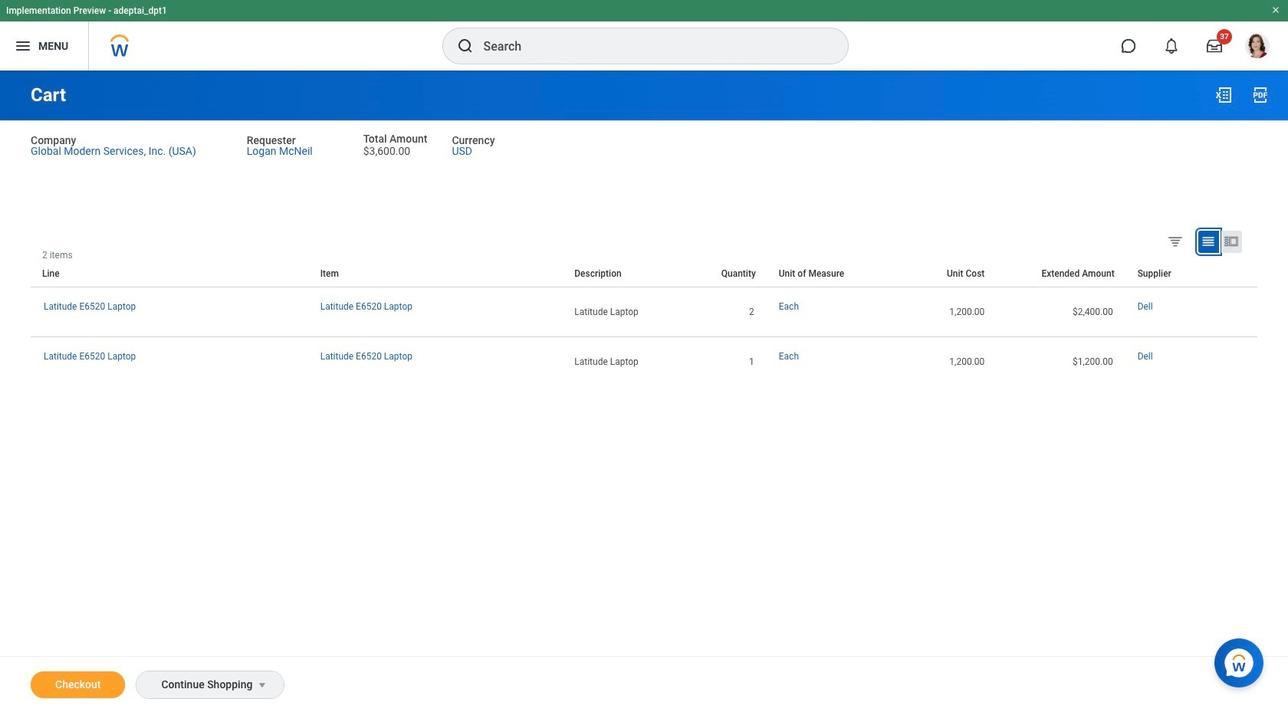 Task type: locate. For each thing, give the bounding box(es) containing it.
option group
[[1164, 230, 1254, 256]]

main content
[[0, 71, 1288, 712]]

select to filter grid data image
[[1167, 233, 1184, 249]]

export to excel image
[[1215, 86, 1233, 104]]

banner
[[0, 0, 1288, 71]]

caret down image
[[253, 679, 272, 692]]

toolbar
[[1246, 250, 1258, 261]]

inbox large image
[[1207, 38, 1222, 54]]

toggle to grid view image
[[1201, 234, 1216, 249]]



Task type: describe. For each thing, give the bounding box(es) containing it.
notifications large image
[[1164, 38, 1179, 54]]

profile logan mcneil image
[[1245, 34, 1270, 61]]

justify image
[[14, 37, 32, 55]]

search image
[[456, 37, 474, 55]]

close environment banner image
[[1271, 5, 1281, 15]]

toggle to list detail view image
[[1224, 234, 1239, 249]]

view printable version (pdf) image
[[1252, 86, 1270, 104]]

Toggle to List Detail view radio
[[1222, 231, 1242, 253]]

Toggle to Grid view radio
[[1199, 231, 1219, 253]]

Search Workday  search field
[[484, 29, 816, 63]]



Task type: vqa. For each thing, say whether or not it's contained in the screenshot.
main content
yes



